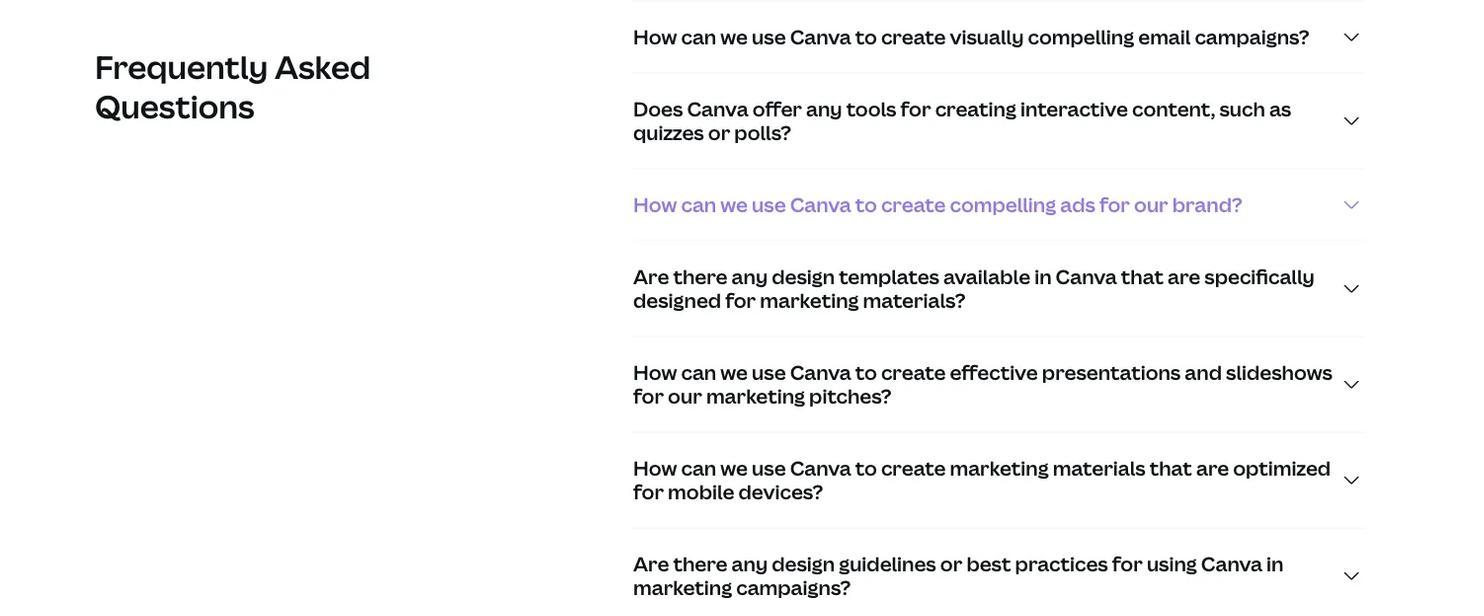 Task type: describe. For each thing, give the bounding box(es) containing it.
how can we use canva to create marketing materials that are optimized for mobile devices? button
[[633, 433, 1364, 528]]

in inside 'are there any design guidelines or best practices for using canva in marketing campaigns?'
[[1267, 551, 1284, 578]]

email
[[1139, 23, 1191, 50]]

any inside does canva offer any tools for creating interactive content, such as quizzes or polls?
[[806, 95, 843, 122]]

we for how can we use canva to create effective presentations and slideshows for our marketing pitches?
[[721, 359, 748, 386]]

how for how can we use canva to create marketing materials that are optimized for mobile devices?
[[633, 455, 677, 482]]

can for how can we use canva to create effective presentations and slideshows for our marketing pitches?
[[681, 359, 717, 386]]

our inside how can we use canva to create effective presentations and slideshows for our marketing pitches?
[[668, 383, 702, 410]]

presentations
[[1042, 359, 1181, 386]]

are there any design templates available in canva that are specifically designed for marketing materials?
[[633, 263, 1315, 314]]

how for how can we use canva to create visually compelling email campaigns?
[[633, 23, 677, 50]]

for inside how can we use canva to create compelling ads for our brand? dropdown button
[[1100, 191, 1130, 218]]

are for are there any design templates available in canva that are specifically designed for marketing materials?
[[633, 263, 669, 290]]

create for compelling
[[881, 191, 946, 218]]

questions
[[95, 85, 255, 128]]

0 vertical spatial compelling
[[1028, 23, 1135, 50]]

any for guidelines
[[732, 551, 768, 578]]

design for templates
[[772, 263, 835, 290]]

does canva offer any tools for creating interactive content, such as quizzes or polls? button
[[633, 73, 1364, 168]]

visually
[[950, 23, 1024, 50]]

are there any design guidelines or best practices for using canva in marketing campaigns?
[[633, 551, 1284, 599]]

create for visually
[[881, 23, 946, 50]]

guidelines
[[839, 551, 937, 578]]

can for how can we use canva to create marketing materials that are optimized for mobile devices?
[[681, 455, 717, 482]]

does
[[633, 95, 683, 122]]

brand?
[[1173, 191, 1243, 218]]

marketing inside how can we use canva to create marketing materials that are optimized for mobile devices?
[[950, 455, 1049, 482]]

materials
[[1053, 455, 1146, 482]]

use for how can we use canva to create effective presentations and slideshows for our marketing pitches?
[[752, 359, 786, 386]]

interactive
[[1021, 95, 1129, 122]]

are there any design guidelines or best practices for using canva in marketing campaigns? button
[[633, 529, 1364, 599]]

use for how can we use canva to create visually compelling email campaigns?
[[752, 23, 786, 50]]

frequently
[[95, 45, 268, 88]]

we for how can we use canva to create marketing materials that are optimized for mobile devices?
[[721, 455, 748, 482]]

content,
[[1133, 95, 1216, 122]]

ads
[[1061, 191, 1096, 218]]

there for marketing
[[673, 551, 728, 578]]

for inside 'are there any design guidelines or best practices for using canva in marketing campaigns?'
[[1113, 551, 1143, 578]]

frequently asked questions
[[95, 45, 371, 128]]

marketing inside 'are there any design guidelines or best practices for using canva in marketing campaigns?'
[[633, 574, 732, 599]]

as
[[1270, 95, 1292, 122]]

campaigns? inside dropdown button
[[1195, 23, 1310, 50]]

create for effective
[[881, 359, 946, 386]]

devices?
[[739, 479, 823, 506]]

are inside how can we use canva to create marketing materials that are optimized for mobile devices?
[[1197, 455, 1230, 482]]

canva inside are there any design templates available in canva that are specifically designed for marketing materials?
[[1056, 263, 1117, 290]]

or inside does canva offer any tools for creating interactive content, such as quizzes or polls?
[[708, 119, 731, 146]]

how can we use canva to create compelling ads for our brand? button
[[633, 169, 1364, 240]]

materials?
[[863, 287, 966, 314]]

offer
[[753, 95, 802, 122]]

slideshows
[[1226, 359, 1333, 386]]

practices
[[1015, 551, 1108, 578]]

0 vertical spatial our
[[1135, 191, 1169, 218]]

are inside are there any design templates available in canva that are specifically designed for marketing materials?
[[1168, 263, 1201, 290]]

that inside are there any design templates available in canva that are specifically designed for marketing materials?
[[1121, 263, 1164, 290]]

best
[[967, 551, 1011, 578]]

to for marketing
[[856, 455, 877, 482]]

how can we use canva to create marketing materials that are optimized for mobile devices?
[[633, 455, 1331, 506]]

how can we use canva to create effective presentations and slideshows for our marketing pitches? button
[[633, 337, 1364, 432]]

to for compelling
[[856, 191, 877, 218]]

marketing inside are there any design templates available in canva that are specifically designed for marketing materials?
[[760, 287, 859, 314]]

use for how can we use canva to create marketing materials that are optimized for mobile devices?
[[752, 455, 786, 482]]

create for marketing
[[881, 455, 946, 482]]



Task type: locate. For each thing, give the bounding box(es) containing it.
1 vertical spatial in
[[1267, 551, 1284, 578]]

to up templates
[[856, 191, 877, 218]]

are inside 'are there any design guidelines or best practices for using canva in marketing campaigns?'
[[633, 551, 669, 578]]

can for how can we use canva to create visually compelling email campaigns?
[[681, 23, 717, 50]]

can inside how can we use canva to create marketing materials that are optimized for mobile devices?
[[681, 455, 717, 482]]

our left brand?
[[1135, 191, 1169, 218]]

1 horizontal spatial in
[[1267, 551, 1284, 578]]

are left specifically
[[1168, 263, 1201, 290]]

specifically
[[1205, 263, 1315, 290]]

0 vertical spatial campaigns?
[[1195, 23, 1310, 50]]

how for how can we use canva to create effective presentations and slideshows for our marketing pitches?
[[633, 359, 677, 386]]

there inside are there any design templates available in canva that are specifically designed for marketing materials?
[[673, 263, 728, 290]]

0 vertical spatial or
[[708, 119, 731, 146]]

we inside how can we use canva to create effective presentations and slideshows for our marketing pitches?
[[721, 359, 748, 386]]

for inside does canva offer any tools for creating interactive content, such as quizzes or polls?
[[901, 95, 932, 122]]

create down the 'materials?'
[[881, 359, 946, 386]]

to inside how can we use canva to create effective presentations and slideshows for our marketing pitches?
[[856, 359, 877, 386]]

to
[[856, 23, 877, 50], [856, 191, 877, 218], [856, 359, 877, 386], [856, 455, 877, 482]]

use down polls?
[[752, 191, 786, 218]]

our
[[1135, 191, 1169, 218], [668, 383, 702, 410]]

0 vertical spatial in
[[1035, 263, 1052, 290]]

0 horizontal spatial in
[[1035, 263, 1052, 290]]

0 horizontal spatial campaigns?
[[736, 574, 851, 599]]

in down optimized
[[1267, 551, 1284, 578]]

polls?
[[735, 119, 792, 146]]

compelling up available
[[950, 191, 1057, 218]]

create down pitches?
[[881, 455, 946, 482]]

we inside how can we use canva to create marketing materials that are optimized for mobile devices?
[[721, 455, 748, 482]]

1 how from the top
[[633, 23, 677, 50]]

in
[[1035, 263, 1052, 290], [1267, 551, 1284, 578]]

and
[[1185, 359, 1222, 386]]

0 vertical spatial any
[[806, 95, 843, 122]]

0 vertical spatial design
[[772, 263, 835, 290]]

1 vertical spatial any
[[732, 263, 768, 290]]

optimized
[[1234, 455, 1331, 482]]

to up tools
[[856, 23, 877, 50]]

4 we from the top
[[721, 455, 748, 482]]

can for how can we use canva to create compelling ads for our brand?
[[681, 191, 717, 218]]

mobile
[[668, 479, 735, 506]]

4 create from the top
[[881, 455, 946, 482]]

design inside 'are there any design guidelines or best practices for using canva in marketing campaigns?'
[[772, 551, 835, 578]]

2 design from the top
[[772, 551, 835, 578]]

use inside how can we use canva to create effective presentations and slideshows for our marketing pitches?
[[752, 359, 786, 386]]

create left visually
[[881, 23, 946, 50]]

to down pitches?
[[856, 455, 877, 482]]

to down the 'materials?'
[[856, 359, 877, 386]]

design down devices?
[[772, 551, 835, 578]]

are
[[633, 263, 669, 290], [633, 551, 669, 578]]

can down designed
[[681, 359, 717, 386]]

1 use from the top
[[752, 23, 786, 50]]

we for how can we use canva to create compelling ads for our brand?
[[721, 191, 748, 218]]

4 to from the top
[[856, 455, 877, 482]]

canva inside how can we use canva to create marketing materials that are optimized for mobile devices?
[[790, 455, 852, 482]]

such
[[1220, 95, 1266, 122]]

use up offer at top right
[[752, 23, 786, 50]]

or left polls?
[[708, 119, 731, 146]]

for inside how can we use canva to create marketing materials that are optimized for mobile devices?
[[633, 479, 664, 506]]

4 how from the top
[[633, 455, 677, 482]]

or inside 'are there any design guidelines or best practices for using canva in marketing campaigns?'
[[941, 551, 963, 578]]

3 to from the top
[[856, 359, 877, 386]]

are inside are there any design templates available in canva that are specifically designed for marketing materials?
[[633, 263, 669, 290]]

3 we from the top
[[721, 359, 748, 386]]

are there any design templates available in canva that are specifically designed for marketing materials? button
[[633, 241, 1364, 336]]

we
[[721, 23, 748, 50], [721, 191, 748, 218], [721, 359, 748, 386], [721, 455, 748, 482]]

design inside are there any design templates available in canva that are specifically designed for marketing materials?
[[772, 263, 835, 290]]

2 vertical spatial any
[[732, 551, 768, 578]]

any right offer at top right
[[806, 95, 843, 122]]

3 how from the top
[[633, 359, 677, 386]]

using
[[1147, 551, 1198, 578]]

how inside how can we use canva to create marketing materials that are optimized for mobile devices?
[[633, 455, 677, 482]]

effective
[[950, 359, 1038, 386]]

3 use from the top
[[752, 359, 786, 386]]

use inside how can we use canva to create marketing materials that are optimized for mobile devices?
[[752, 455, 786, 482]]

1 are from the top
[[633, 263, 669, 290]]

1 horizontal spatial our
[[1135, 191, 1169, 218]]

2 there from the top
[[673, 551, 728, 578]]

any down devices?
[[732, 551, 768, 578]]

2 to from the top
[[856, 191, 877, 218]]

3 can from the top
[[681, 359, 717, 386]]

canva inside 'are there any design guidelines or best practices for using canva in marketing campaigns?'
[[1202, 551, 1263, 578]]

2 can from the top
[[681, 191, 717, 218]]

any for templates
[[732, 263, 768, 290]]

1 vertical spatial there
[[673, 551, 728, 578]]

1 horizontal spatial or
[[941, 551, 963, 578]]

use
[[752, 23, 786, 50], [752, 191, 786, 218], [752, 359, 786, 386], [752, 455, 786, 482]]

create inside how can we use canva to create marketing materials that are optimized for mobile devices?
[[881, 455, 946, 482]]

1 create from the top
[[881, 23, 946, 50]]

4 can from the top
[[681, 455, 717, 482]]

2 we from the top
[[721, 191, 748, 218]]

2 are from the top
[[633, 551, 669, 578]]

1 vertical spatial that
[[1150, 455, 1193, 482]]

we inside how can we use canva to create compelling ads for our brand? dropdown button
[[721, 191, 748, 218]]

create up templates
[[881, 191, 946, 218]]

are
[[1168, 263, 1201, 290], [1197, 455, 1230, 482]]

1 vertical spatial or
[[941, 551, 963, 578]]

templates
[[839, 263, 940, 290]]

create inside how can we use canva to create effective presentations and slideshows for our marketing pitches?
[[881, 359, 946, 386]]

there inside 'are there any design guidelines or best practices for using canva in marketing campaigns?'
[[673, 551, 728, 578]]

for
[[901, 95, 932, 122], [1100, 191, 1130, 218], [726, 287, 756, 314], [633, 383, 664, 410], [633, 479, 664, 506], [1113, 551, 1143, 578]]

use right mobile
[[752, 455, 786, 482]]

campaigns? inside 'are there any design guidelines or best practices for using canva in marketing campaigns?'
[[736, 574, 851, 599]]

2 how from the top
[[633, 191, 677, 218]]

how can we use canva to create compelling ads for our brand?
[[633, 191, 1243, 218]]

our down designed
[[668, 383, 702, 410]]

for inside are there any design templates available in canva that are specifically designed for marketing materials?
[[726, 287, 756, 314]]

we for how can we use canva to create visually compelling email campaigns?
[[721, 23, 748, 50]]

or left best
[[941, 551, 963, 578]]

in inside are there any design templates available in canva that are specifically designed for marketing materials?
[[1035, 263, 1052, 290]]

0 vertical spatial that
[[1121, 263, 1164, 290]]

can up does on the left
[[681, 23, 717, 50]]

canva inside how can we use canva to create effective presentations and slideshows for our marketing pitches?
[[790, 359, 852, 386]]

1 vertical spatial compelling
[[950, 191, 1057, 218]]

any right designed
[[732, 263, 768, 290]]

any inside are there any design templates available in canva that are specifically designed for marketing materials?
[[732, 263, 768, 290]]

1 design from the top
[[772, 263, 835, 290]]

2 use from the top
[[752, 191, 786, 218]]

can left devices?
[[681, 455, 717, 482]]

2 create from the top
[[881, 191, 946, 218]]

are left optimized
[[1197, 455, 1230, 482]]

design
[[772, 263, 835, 290], [772, 551, 835, 578]]

1 vertical spatial our
[[668, 383, 702, 410]]

asked
[[275, 45, 371, 88]]

how can we use canva to create effective presentations and slideshows for our marketing pitches?
[[633, 359, 1333, 410]]

any
[[806, 95, 843, 122], [732, 263, 768, 290], [732, 551, 768, 578]]

creating
[[936, 95, 1017, 122]]

designed
[[633, 287, 722, 314]]

1 we from the top
[[721, 23, 748, 50]]

there
[[673, 263, 728, 290], [673, 551, 728, 578]]

that inside how can we use canva to create marketing materials that are optimized for mobile devices?
[[1150, 455, 1193, 482]]

design for guidelines
[[772, 551, 835, 578]]

how can we use canva to create visually compelling email campaigns? button
[[633, 1, 1364, 72]]

campaigns? up such
[[1195, 23, 1310, 50]]

1 can from the top
[[681, 23, 717, 50]]

does canva offer any tools for creating interactive content, such as quizzes or polls?
[[633, 95, 1292, 146]]

1 to from the top
[[856, 23, 877, 50]]

to inside how can we use canva to create marketing materials that are optimized for mobile devices?
[[856, 455, 877, 482]]

compelling up interactive
[[1028, 23, 1135, 50]]

1 vertical spatial campaigns?
[[736, 574, 851, 599]]

there for for
[[673, 263, 728, 290]]

can down quizzes
[[681, 191, 717, 218]]

4 use from the top
[[752, 455, 786, 482]]

create
[[881, 23, 946, 50], [881, 191, 946, 218], [881, 359, 946, 386], [881, 455, 946, 482]]

pitches?
[[809, 383, 892, 410]]

0 vertical spatial there
[[673, 263, 728, 290]]

use for how can we use canva to create compelling ads for our brand?
[[752, 191, 786, 218]]

we inside how can we use canva to create visually compelling email campaigns? dropdown button
[[721, 23, 748, 50]]

that
[[1121, 263, 1164, 290], [1150, 455, 1193, 482]]

how
[[633, 23, 677, 50], [633, 191, 677, 218], [633, 359, 677, 386], [633, 455, 677, 482]]

to for effective
[[856, 359, 877, 386]]

can inside how can we use canva to create effective presentations and slideshows for our marketing pitches?
[[681, 359, 717, 386]]

1 horizontal spatial campaigns?
[[1195, 23, 1310, 50]]

1 vertical spatial are
[[633, 551, 669, 578]]

to for visually
[[856, 23, 877, 50]]

0 horizontal spatial or
[[708, 119, 731, 146]]

in right available
[[1035, 263, 1052, 290]]

marketing inside how can we use canva to create effective presentations and slideshows for our marketing pitches?
[[706, 383, 805, 410]]

campaigns? down devices?
[[736, 574, 851, 599]]

campaigns?
[[1195, 23, 1310, 50], [736, 574, 851, 599]]

canva inside does canva offer any tools for creating interactive content, such as quizzes or polls?
[[687, 95, 749, 122]]

any inside 'are there any design guidelines or best practices for using canva in marketing campaigns?'
[[732, 551, 768, 578]]

use left pitches?
[[752, 359, 786, 386]]

or
[[708, 119, 731, 146], [941, 551, 963, 578]]

compelling
[[1028, 23, 1135, 50], [950, 191, 1057, 218]]

0 vertical spatial are
[[1168, 263, 1201, 290]]

1 there from the top
[[673, 263, 728, 290]]

how for how can we use canva to create compelling ads for our brand?
[[633, 191, 677, 218]]

1 vertical spatial are
[[1197, 455, 1230, 482]]

marketing
[[760, 287, 859, 314], [706, 383, 805, 410], [950, 455, 1049, 482], [633, 574, 732, 599]]

how can we use canva to create visually compelling email campaigns?
[[633, 23, 1310, 50]]

1 vertical spatial design
[[772, 551, 835, 578]]

quizzes
[[633, 119, 704, 146]]

are for are there any design guidelines or best practices for using canva in marketing campaigns?
[[633, 551, 669, 578]]

tools
[[847, 95, 897, 122]]

0 horizontal spatial our
[[668, 383, 702, 410]]

3 create from the top
[[881, 359, 946, 386]]

for inside how can we use canva to create effective presentations and slideshows for our marketing pitches?
[[633, 383, 664, 410]]

available
[[944, 263, 1031, 290]]

canva
[[790, 23, 852, 50], [687, 95, 749, 122], [790, 191, 852, 218], [1056, 263, 1117, 290], [790, 359, 852, 386], [790, 455, 852, 482], [1202, 551, 1263, 578]]

can
[[681, 23, 717, 50], [681, 191, 717, 218], [681, 359, 717, 386], [681, 455, 717, 482]]

design left templates
[[772, 263, 835, 290]]

how inside how can we use canva to create effective presentations and slideshows for our marketing pitches?
[[633, 359, 677, 386]]

0 vertical spatial are
[[633, 263, 669, 290]]



Task type: vqa. For each thing, say whether or not it's contained in the screenshot.
Tools
yes



